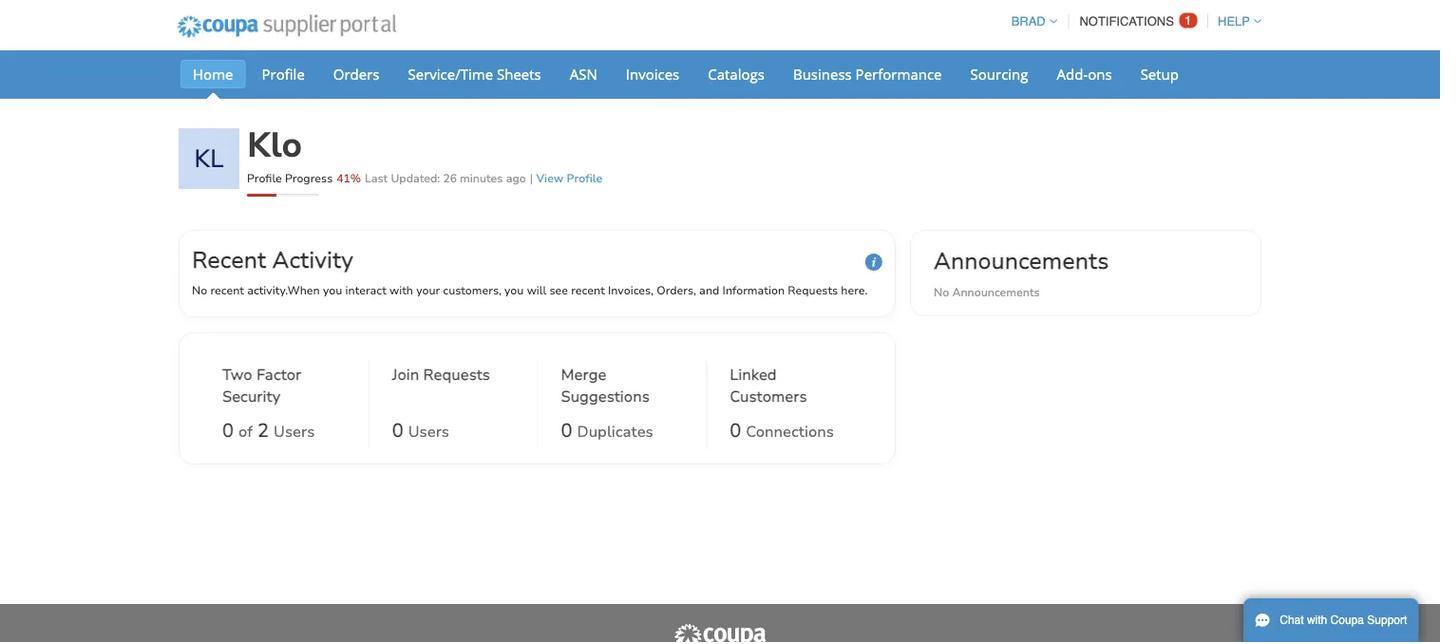 Task type: vqa. For each thing, say whether or not it's contained in the screenshot.
"Catalogs"
yes



Task type: describe. For each thing, give the bounding box(es) containing it.
security
[[222, 386, 280, 407]]

will
[[527, 283, 546, 298]]

connections
[[746, 421, 834, 442]]

join requests link
[[392, 364, 490, 411]]

users inside 0 users
[[408, 421, 449, 442]]

view profile link
[[536, 171, 603, 186]]

suggestions
[[561, 386, 650, 407]]

1 recent from the left
[[210, 283, 244, 298]]

when
[[287, 283, 320, 298]]

invoices,
[[608, 283, 654, 298]]

join requests
[[392, 364, 490, 385]]

notifications
[[1079, 14, 1174, 28]]

catalogs link
[[696, 60, 777, 88]]

notifications 1
[[1079, 13, 1192, 28]]

1 horizontal spatial coupa supplier portal image
[[673, 623, 768, 642]]

invoices link
[[613, 60, 692, 88]]

service/time
[[408, 64, 493, 84]]

|
[[530, 171, 533, 186]]

add-ons
[[1057, 64, 1112, 84]]

join
[[392, 364, 419, 385]]

kl image
[[179, 128, 239, 189]]

1
[[1185, 13, 1192, 28]]

1 you from the left
[[323, 283, 342, 298]]

sourcing
[[970, 64, 1028, 84]]

sheets
[[497, 64, 541, 84]]

factor
[[256, 364, 301, 385]]

profile right home
[[262, 64, 305, 84]]

two factor security link
[[222, 364, 346, 411]]

business performance link
[[781, 60, 954, 88]]

brad link
[[1003, 14, 1057, 28]]

information
[[723, 283, 785, 298]]

0 for 0 users
[[392, 418, 403, 443]]

no inside announcements no announcements
[[934, 284, 949, 300]]

minutes
[[460, 171, 503, 186]]

2
[[257, 418, 269, 443]]

klo
[[247, 122, 302, 169]]

users inside 0 of 2 users
[[274, 421, 315, 442]]

and
[[699, 283, 719, 298]]

business
[[793, 64, 852, 84]]

announcements no announcements
[[934, 245, 1109, 300]]

view
[[536, 171, 564, 186]]

merge suggestions
[[561, 364, 650, 407]]

1 vertical spatial requests
[[423, 364, 490, 385]]

0 of 2 users
[[222, 418, 315, 443]]

navigation containing notifications 1
[[1003, 3, 1262, 40]]

0 connections
[[730, 418, 834, 443]]

see
[[550, 283, 568, 298]]

0 horizontal spatial no
[[192, 283, 207, 298]]

41%
[[337, 171, 361, 186]]

help
[[1218, 14, 1250, 28]]

customers
[[730, 386, 807, 407]]

0 duplicates
[[561, 418, 653, 443]]

chat with coupa support button
[[1243, 598, 1419, 642]]

0 vertical spatial announcements
[[934, 245, 1109, 276]]

2 you from the left
[[505, 283, 524, 298]]

duplicates
[[577, 421, 653, 442]]

invoices
[[626, 64, 679, 84]]

profile right view
[[567, 171, 603, 186]]



Task type: locate. For each thing, give the bounding box(es) containing it.
0 vertical spatial requests
[[788, 283, 838, 298]]

progress
[[285, 171, 333, 186]]

1 vertical spatial announcements
[[952, 284, 1040, 300]]

0 horizontal spatial users
[[274, 421, 315, 442]]

no down recent
[[192, 283, 207, 298]]

1 horizontal spatial you
[[505, 283, 524, 298]]

last
[[365, 171, 388, 186]]

no
[[192, 283, 207, 298], [934, 284, 949, 300]]

1 horizontal spatial recent
[[571, 283, 605, 298]]

add-
[[1057, 64, 1088, 84]]

you
[[323, 283, 342, 298], [505, 283, 524, 298]]

users down join requests link
[[408, 421, 449, 442]]

recent right see
[[571, 283, 605, 298]]

0 for 0 connections
[[730, 418, 741, 443]]

add-ons link
[[1044, 60, 1124, 88]]

ago
[[506, 171, 526, 186]]

1 0 from the left
[[222, 418, 234, 443]]

help link
[[1209, 14, 1262, 28]]

chat with coupa support
[[1280, 614, 1407, 627]]

26
[[443, 171, 457, 186]]

kl
[[194, 142, 224, 175]]

home link
[[180, 60, 246, 88]]

3 0 from the left
[[561, 418, 572, 443]]

1 horizontal spatial no
[[934, 284, 949, 300]]

customers,
[[443, 283, 501, 298]]

service/time sheets
[[408, 64, 541, 84]]

0 down customers in the bottom of the page
[[730, 418, 741, 443]]

with right chat
[[1307, 614, 1327, 627]]

catalogs
[[708, 64, 765, 84]]

no right here.
[[934, 284, 949, 300]]

recent
[[192, 244, 266, 276]]

business performance
[[793, 64, 942, 84]]

4 0 from the left
[[730, 418, 741, 443]]

of
[[238, 421, 253, 442]]

0 horizontal spatial recent
[[210, 283, 244, 298]]

announcements inside announcements no announcements
[[952, 284, 1040, 300]]

0 for 0 duplicates
[[561, 418, 572, 443]]

0 left duplicates
[[561, 418, 572, 443]]

users
[[274, 421, 315, 442], [408, 421, 449, 442]]

0 horizontal spatial you
[[323, 283, 342, 298]]

service/time sheets link
[[396, 60, 554, 88]]

requests
[[788, 283, 838, 298], [423, 364, 490, 385]]

navigation
[[1003, 3, 1262, 40]]

sourcing link
[[958, 60, 1041, 88]]

0 vertical spatial coupa supplier portal image
[[164, 3, 409, 50]]

0 down the join
[[392, 418, 403, 443]]

you right when
[[323, 283, 342, 298]]

with inside chat with coupa support 'button'
[[1307, 614, 1327, 627]]

activity.
[[247, 283, 287, 298]]

0 horizontal spatial coupa supplier portal image
[[164, 3, 409, 50]]

announcements
[[934, 245, 1109, 276], [952, 284, 1040, 300]]

additional information image
[[865, 254, 882, 271]]

here.
[[841, 283, 868, 298]]

0 horizontal spatial requests
[[423, 364, 490, 385]]

coupa supplier portal image
[[164, 3, 409, 50], [673, 623, 768, 642]]

klo profile progress 41% last updated: 26 minutes ago | view profile
[[247, 122, 603, 186]]

2 0 from the left
[[392, 418, 403, 443]]

interact
[[345, 283, 386, 298]]

1 horizontal spatial requests
[[788, 283, 838, 298]]

0 users
[[392, 418, 449, 443]]

with left your
[[389, 283, 413, 298]]

no recent activity. when you interact with your customers, you will see recent invoices, orders, and information requests here.
[[192, 283, 868, 298]]

asn
[[570, 64, 597, 84]]

0 for 0 of 2 users
[[222, 418, 234, 443]]

your
[[416, 283, 440, 298]]

2 users from the left
[[408, 421, 449, 442]]

recent activity
[[192, 244, 353, 276]]

0
[[222, 418, 234, 443], [392, 418, 403, 443], [561, 418, 572, 443], [730, 418, 741, 443]]

merge
[[561, 364, 606, 385]]

0 left "of" on the left bottom of the page
[[222, 418, 234, 443]]

recent
[[210, 283, 244, 298], [571, 283, 605, 298]]

recent down recent
[[210, 283, 244, 298]]

0 vertical spatial with
[[389, 283, 413, 298]]

setup link
[[1128, 60, 1191, 88]]

coupa
[[1330, 614, 1364, 627]]

home
[[193, 64, 233, 84]]

2 recent from the left
[[571, 283, 605, 298]]

you left will
[[505, 283, 524, 298]]

updated:
[[391, 171, 440, 186]]

two
[[222, 364, 252, 385]]

1 horizontal spatial users
[[408, 421, 449, 442]]

1 vertical spatial coupa supplier portal image
[[673, 623, 768, 642]]

with
[[389, 283, 413, 298], [1307, 614, 1327, 627]]

profile
[[262, 64, 305, 84], [247, 171, 282, 186], [567, 171, 603, 186]]

linked
[[730, 364, 777, 385]]

profile down klo at the top of page
[[247, 171, 282, 186]]

chat
[[1280, 614, 1304, 627]]

asn link
[[557, 60, 610, 88]]

users right the 2
[[274, 421, 315, 442]]

orders link
[[321, 60, 392, 88]]

requests left here.
[[788, 283, 838, 298]]

support
[[1367, 614, 1407, 627]]

requests right the join
[[423, 364, 490, 385]]

brad
[[1011, 14, 1046, 28]]

1 users from the left
[[274, 421, 315, 442]]

activity
[[272, 244, 353, 276]]

1 vertical spatial with
[[1307, 614, 1327, 627]]

setup
[[1141, 64, 1179, 84]]

ons
[[1088, 64, 1112, 84]]

0 horizontal spatial with
[[389, 283, 413, 298]]

linked customers link
[[730, 364, 852, 411]]

two factor security
[[222, 364, 301, 407]]

orders,
[[657, 283, 696, 298]]

merge suggestions link
[[561, 364, 683, 411]]

1 horizontal spatial with
[[1307, 614, 1327, 627]]

performance
[[856, 64, 942, 84]]

linked customers
[[730, 364, 807, 407]]

orders
[[333, 64, 380, 84]]

profile link
[[249, 60, 317, 88]]



